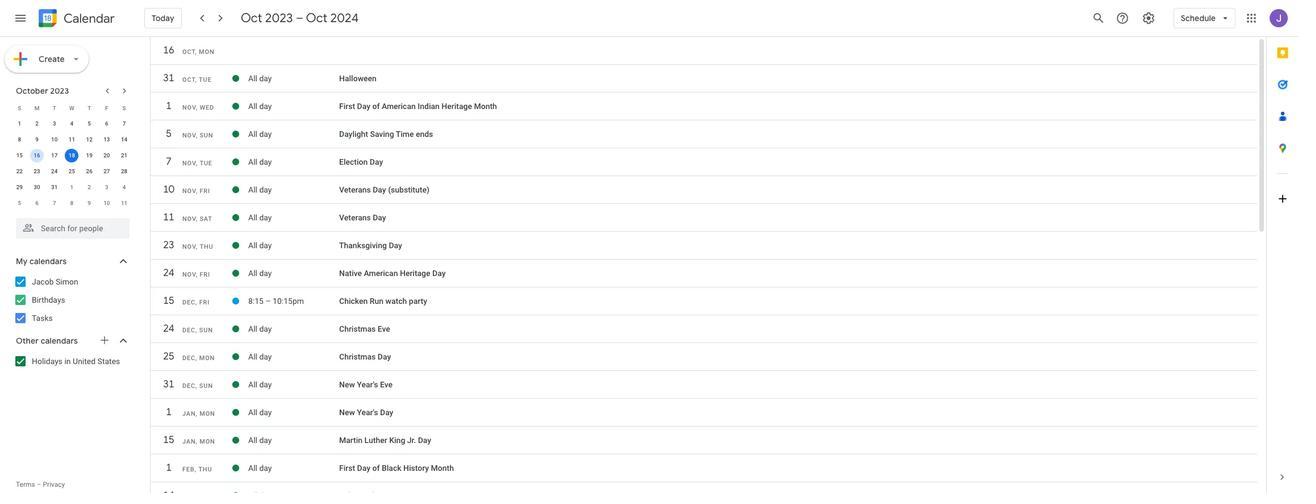 Task type: describe. For each thing, give the bounding box(es) containing it.
7 link
[[159, 152, 179, 172]]

16 for 16 element
[[34, 152, 40, 159]]

privacy link
[[43, 481, 65, 489]]

new year's eve button
[[339, 380, 393, 389]]

day for first day of black history month
[[357, 464, 370, 473]]

– for terms – privacy
[[37, 481, 41, 489]]

first day of american indian heritage month button
[[339, 102, 497, 111]]

1 up 15 element
[[18, 120, 21, 127]]

year's for 31
[[357, 380, 378, 389]]

all day cell for election day
[[248, 153, 339, 171]]

1 24 row from the top
[[151, 263, 1257, 289]]

ends
[[416, 130, 433, 139]]

dec , mon
[[182, 355, 215, 362]]

1 link for new year's day
[[159, 402, 179, 423]]

7 for 7 link
[[165, 155, 171, 168]]

15 inside 15 element
[[16, 152, 23, 159]]

1 t from the left
[[53, 105, 56, 111]]

19 element
[[82, 149, 96, 163]]

jr.
[[407, 436, 416, 445]]

25 for "25" element
[[69, 168, 75, 174]]

23 for '23' element
[[34, 168, 40, 174]]

new year's day
[[339, 408, 393, 417]]

11 for 11 element
[[69, 136, 75, 143]]

jacob
[[32, 277, 54, 286]]

terms
[[16, 481, 35, 489]]

christmas day button
[[339, 352, 391, 361]]

sat
[[200, 215, 212, 223]]

thu for 1
[[199, 466, 212, 473]]

day for christmas day
[[259, 352, 272, 361]]

other
[[16, 336, 39, 346]]

31 link for new year's eve
[[159, 374, 179, 395]]

party
[[409, 297, 427, 306]]

row containing 22
[[11, 164, 133, 180]]

15 for 8:15 – 10:15pm
[[163, 294, 174, 307]]

30
[[34, 184, 40, 190]]

1 cell from the left
[[227, 487, 248, 493]]

5 row
[[151, 124, 1257, 150]]

holidays in united states
[[32, 357, 120, 366]]

, for election day
[[196, 160, 198, 167]]

native american heritage day button
[[339, 269, 446, 278]]

year's for 1
[[357, 408, 378, 417]]

0 vertical spatial heritage
[[442, 102, 472, 111]]

saving
[[370, 130, 394, 139]]

0 vertical spatial eve
[[378, 324, 390, 334]]

day for first day of american indian heritage month
[[357, 102, 370, 111]]

time
[[396, 130, 414, 139]]

24 inside october 2023 grid
[[51, 168, 58, 174]]

3 1 row from the top
[[151, 458, 1257, 484]]

, for chicken run watch party
[[195, 299, 197, 306]]

day for first day of american indian heritage month
[[259, 102, 272, 111]]

calendar
[[64, 11, 115, 26]]

1 horizontal spatial 6
[[105, 120, 108, 127]]

today button
[[144, 5, 182, 32]]

, for veterans day
[[196, 215, 198, 223]]

, for thanksgiving day
[[196, 243, 198, 251]]

18
[[69, 152, 75, 159]]

23 row
[[151, 235, 1257, 261]]

5 for the november 5 element
[[18, 200, 21, 206]]

15 for all day
[[163, 434, 174, 447]]

10 element
[[48, 133, 61, 147]]

27
[[104, 168, 110, 174]]

0 horizontal spatial 9
[[35, 136, 39, 143]]

all day cell for christmas day
[[248, 348, 339, 366]]

, for first day of black history month
[[195, 466, 197, 473]]

my
[[16, 256, 27, 267]]

1 vertical spatial eve
[[380, 380, 393, 389]]

23 link
[[159, 235, 179, 256]]

halloween
[[339, 74, 377, 83]]

19
[[86, 152, 93, 159]]

oct for oct , tue
[[182, 76, 195, 84]]

1 for first day of american indian heritage month
[[165, 99, 171, 113]]

15 link for 8:15 – 10:15pm
[[159, 291, 179, 311]]

, for first day of american indian heritage month
[[196, 104, 198, 111]]

5 link
[[159, 124, 179, 144]]

m
[[34, 105, 39, 111]]

21
[[121, 152, 127, 159]]

daylight
[[339, 130, 368, 139]]

all day cell for veterans day (substitute)
[[248, 181, 339, 199]]

all day for veterans day
[[248, 213, 272, 222]]

all for first day of black history month
[[248, 464, 257, 473]]

schedule
[[1181, 13, 1216, 23]]

november 6 element
[[30, 197, 44, 210]]

calendar heading
[[61, 11, 115, 26]]

jan , mon for 15
[[182, 438, 215, 445]]

, for native american heritage day
[[196, 271, 198, 278]]

first day of american indian heritage month
[[339, 102, 497, 111]]

oct , mon
[[182, 48, 215, 56]]

day for election day
[[259, 157, 272, 166]]

indian
[[418, 102, 440, 111]]

king
[[389, 436, 405, 445]]

thu for 23
[[200, 243, 213, 251]]

2 cell from the left
[[248, 487, 339, 493]]

Search for people text field
[[23, 218, 123, 239]]

w
[[69, 105, 74, 111]]

birthdays
[[32, 295, 65, 305]]

row containing 1
[[11, 116, 133, 132]]

all day for thanksgiving day
[[248, 241, 272, 250]]

create button
[[5, 45, 89, 73]]

all day cell for veterans day
[[248, 209, 339, 227]]

halloween button
[[339, 74, 377, 83]]

day for martin luther king jr. day
[[259, 436, 272, 445]]

0 vertical spatial 8
[[18, 136, 21, 143]]

31 element
[[48, 181, 61, 194]]

0 vertical spatial 7
[[123, 120, 126, 127]]

simon
[[56, 277, 78, 286]]

first day of black history month
[[339, 464, 454, 473]]

veterans day
[[339, 213, 386, 222]]

november 2 element
[[82, 181, 96, 194]]

november 4 element
[[117, 181, 131, 194]]

all for native american heritage day
[[248, 269, 257, 278]]

all for election day
[[248, 157, 257, 166]]

31 for new year's eve
[[163, 378, 174, 391]]

16 link
[[159, 40, 179, 61]]

1 vertical spatial 8
[[70, 200, 73, 206]]

my calendars
[[16, 256, 67, 267]]

holidays
[[32, 357, 63, 366]]

, for christmas eve
[[195, 327, 197, 334]]

run
[[370, 297, 384, 306]]

17 element
[[48, 149, 61, 163]]

veterans day (substitute)
[[339, 185, 430, 194]]

1 vertical spatial 6
[[35, 200, 39, 206]]

all day cell for christmas eve
[[248, 320, 339, 338]]

other calendars
[[16, 336, 78, 346]]

15 element
[[13, 149, 26, 163]]

8:15 – 10:15pm cell
[[248, 292, 339, 310]]

1 15 row from the top
[[151, 291, 1257, 317]]

in
[[64, 357, 71, 366]]

24 link for christmas
[[159, 319, 179, 339]]

row containing s
[[11, 100, 133, 116]]

jan , mon for 1
[[182, 410, 215, 418]]

today
[[152, 13, 174, 23]]

first day of black history month button
[[339, 464, 454, 473]]

main drawer image
[[14, 11, 27, 25]]

nov for 11
[[182, 215, 196, 223]]

all for new year's eve
[[248, 380, 257, 389]]

day for veterans day (substitute)
[[259, 185, 272, 194]]

, for christmas day
[[195, 355, 197, 362]]

november 7 element
[[48, 197, 61, 210]]

day for thanksgiving day
[[389, 241, 402, 250]]

schedule button
[[1174, 5, 1236, 32]]

31 for halloween
[[163, 72, 174, 85]]

thanksgiving
[[339, 241, 387, 250]]

1 horizontal spatial 2
[[88, 184, 91, 190]]

23 element
[[30, 165, 44, 178]]

0 horizontal spatial 3
[[53, 120, 56, 127]]

2023 for oct
[[265, 10, 293, 26]]

row containing 29
[[11, 180, 133, 195]]

all day cell for thanksgiving day
[[248, 236, 339, 255]]

all day cell for new year's day
[[248, 403, 339, 422]]

nov , sun
[[182, 132, 213, 139]]

history
[[403, 464, 429, 473]]

of for black
[[372, 464, 380, 473]]

grid containing 16
[[151, 37, 1257, 493]]

1 vertical spatial american
[[364, 269, 398, 278]]

0 vertical spatial –
[[296, 10, 303, 26]]

new year's day button
[[339, 408, 393, 417]]

29 element
[[13, 181, 26, 194]]

28 element
[[117, 165, 131, 178]]

dec , fri
[[182, 299, 210, 306]]

election
[[339, 157, 368, 166]]

nov for 7
[[182, 160, 196, 167]]

calendars for other calendars
[[41, 336, 78, 346]]

election day button
[[339, 157, 383, 166]]

22
[[16, 168, 23, 174]]

31 inside october 2023 grid
[[51, 184, 58, 190]]

12 element
[[82, 133, 96, 147]]

1 horizontal spatial month
[[474, 102, 497, 111]]

nov , wed
[[182, 104, 214, 111]]

october 2023 grid
[[11, 100, 133, 211]]

all day for election day
[[248, 157, 272, 166]]

14
[[121, 136, 127, 143]]

luther
[[365, 436, 387, 445]]

all for veterans day (substitute)
[[248, 185, 257, 194]]

dec for 15
[[182, 299, 195, 306]]

13 element
[[100, 133, 114, 147]]

sun for 5
[[200, 132, 213, 139]]

all day cell for martin luther king jr. day
[[248, 431, 339, 449]]

november 1 element
[[65, 181, 79, 194]]

0 horizontal spatial 4
[[70, 120, 73, 127]]

all day cell for first day of american indian heritage month
[[248, 97, 339, 115]]

all day for christmas day
[[248, 352, 272, 361]]

christmas eve
[[339, 324, 390, 334]]

november 11 element
[[117, 197, 131, 210]]

terms – privacy
[[16, 481, 65, 489]]

chicken run watch party
[[339, 297, 427, 306]]

10 for 10 element
[[51, 136, 58, 143]]

1 down "25" element
[[70, 184, 73, 190]]

november 5 element
[[13, 197, 26, 210]]

nov for 24
[[182, 271, 196, 278]]

native
[[339, 269, 362, 278]]

of for american
[[372, 102, 380, 111]]

day for daylight saving time ends
[[259, 130, 272, 139]]

feb , thu
[[182, 466, 212, 473]]

jan for 1
[[182, 410, 196, 418]]

24 element
[[48, 165, 61, 178]]

1 vertical spatial 3
[[105, 184, 108, 190]]

veterans day button
[[339, 213, 386, 222]]

all day for new year's day
[[248, 408, 272, 417]]

thanksgiving day
[[339, 241, 402, 250]]

17
[[51, 152, 58, 159]]

0 horizontal spatial heritage
[[400, 269, 430, 278]]

all for christmas day
[[248, 352, 257, 361]]

21 element
[[117, 149, 131, 163]]

8:15
[[248, 297, 264, 306]]

16 element
[[30, 149, 44, 163]]



Task type: vqa. For each thing, say whether or not it's contained in the screenshot.
April 2024 grid
no



Task type: locate. For each thing, give the bounding box(es) containing it.
fri down nov , thu
[[200, 271, 210, 278]]

dec for 25
[[182, 355, 195, 362]]

nov left sat in the top of the page
[[182, 215, 196, 223]]

sun up dec , mon
[[199, 327, 213, 334]]

4
[[70, 120, 73, 127], [123, 184, 126, 190]]

dec , sun inside 24 row
[[182, 327, 213, 334]]

all day for veterans day (substitute)
[[248, 185, 272, 194]]

10 row
[[151, 180, 1257, 206]]

sun down dec , mon
[[199, 382, 213, 390]]

2 24 link from the top
[[159, 319, 179, 339]]

0 horizontal spatial t
[[53, 105, 56, 111]]

1 vertical spatial 31 row
[[151, 374, 1257, 401]]

2 horizontal spatial 7
[[165, 155, 171, 168]]

10:15pm
[[273, 297, 304, 306]]

all for veterans day
[[248, 213, 257, 222]]

2 day from the top
[[259, 102, 272, 111]]

day for thanksgiving day
[[259, 241, 272, 250]]

1
[[165, 99, 171, 113], [18, 120, 21, 127], [70, 184, 73, 190], [165, 406, 171, 419], [165, 461, 171, 474]]

0 horizontal spatial 8
[[18, 136, 21, 143]]

0 horizontal spatial 5
[[18, 200, 21, 206]]

0 vertical spatial 25
[[69, 168, 75, 174]]

wed
[[200, 104, 214, 111]]

18 cell
[[63, 148, 81, 164]]

all day cell inside 10 row
[[248, 181, 339, 199]]

dec for 31
[[182, 382, 195, 390]]

11 element
[[65, 133, 79, 147]]

nov , tue
[[182, 160, 212, 167]]

2 all from the top
[[248, 102, 257, 111]]

fri left 8:15
[[199, 299, 210, 306]]

all day
[[248, 74, 272, 83], [248, 102, 272, 111], [248, 130, 272, 139], [248, 157, 272, 166], [248, 185, 272, 194], [248, 213, 272, 222], [248, 241, 272, 250], [248, 269, 272, 278], [248, 324, 272, 334], [248, 352, 272, 361], [248, 380, 272, 389], [248, 408, 272, 417], [248, 436, 272, 445], [248, 464, 272, 473]]

day inside 10 row
[[259, 185, 272, 194]]

1 24 link from the top
[[159, 263, 179, 284]]

0 vertical spatial 10
[[51, 136, 58, 143]]

mon right 25 link
[[199, 355, 215, 362]]

day for halloween
[[259, 74, 272, 83]]

25 inside 25 link
[[163, 350, 174, 363]]

3 dec from the top
[[182, 355, 195, 362]]

25 row
[[151, 347, 1257, 373]]

day for new year's day
[[259, 408, 272, 417]]

row containing 15
[[11, 148, 133, 164]]

27 element
[[100, 165, 114, 178]]

nov , fri for 24
[[182, 271, 210, 278]]

11 all day cell from the top
[[248, 376, 339, 394]]

15 link
[[159, 291, 179, 311], [159, 430, 179, 451]]

6 down 30 element
[[35, 200, 39, 206]]

grid
[[151, 37, 1257, 493]]

nov inside 23 row
[[182, 243, 196, 251]]

25 for 25 link
[[163, 350, 174, 363]]

all day inside 7 row
[[248, 157, 272, 166]]

2 horizontal spatial –
[[296, 10, 303, 26]]

states
[[98, 357, 120, 366]]

11 down november 4 "element"
[[121, 200, 127, 206]]

row group
[[11, 116, 133, 211]]

all inside 10 row
[[248, 185, 257, 194]]

0 horizontal spatial 25
[[69, 168, 75, 174]]

2 vertical spatial 11
[[163, 211, 174, 224]]

0 vertical spatial 24 link
[[159, 263, 179, 284]]

nov , fri for 10
[[182, 188, 210, 195]]

calendars
[[29, 256, 67, 267], [41, 336, 78, 346]]

1 horizontal spatial 11
[[121, 200, 127, 206]]

1 vertical spatial 2023
[[50, 86, 69, 96]]

14 all day from the top
[[248, 464, 272, 473]]

7 down the 31 element
[[53, 200, 56, 206]]

2 24 row from the top
[[151, 319, 1257, 345]]

nov inside "5" row
[[182, 132, 196, 139]]

all inside "25" row
[[248, 352, 257, 361]]

2 jan , mon from the top
[[182, 438, 215, 445]]

0 vertical spatial 9
[[35, 136, 39, 143]]

5 all day from the top
[[248, 185, 272, 194]]

31 down 16 link
[[163, 72, 174, 85]]

mon down dec , mon
[[200, 410, 215, 418]]

2 nov , fri from the top
[[182, 271, 210, 278]]

(substitute)
[[388, 185, 430, 194]]

day inside 11 row
[[373, 213, 386, 222]]

7 down 5 link
[[165, 155, 171, 168]]

0 vertical spatial fri
[[200, 188, 210, 195]]

1 vertical spatial 23
[[163, 239, 174, 252]]

mon
[[199, 48, 215, 56], [199, 355, 215, 362], [200, 410, 215, 418], [200, 438, 215, 445]]

0 horizontal spatial 16
[[34, 152, 40, 159]]

jan
[[182, 410, 196, 418], [182, 438, 196, 445]]

all day for first day of american indian heritage month
[[248, 102, 272, 111]]

5 up 12
[[88, 120, 91, 127]]

0 vertical spatial 2
[[35, 120, 39, 127]]

0 horizontal spatial 2
[[35, 120, 39, 127]]

1 new from the top
[[339, 380, 355, 389]]

november 10 element
[[100, 197, 114, 210]]

, inside 7 row
[[196, 160, 198, 167]]

6 down "f"
[[105, 120, 108, 127]]

31 down 25 link
[[163, 378, 174, 391]]

christmas down christmas eve button
[[339, 352, 376, 361]]

31 link for halloween
[[159, 68, 179, 89]]

row
[[11, 100, 133, 116], [11, 116, 133, 132], [11, 132, 133, 148], [11, 148, 133, 164], [11, 164, 133, 180], [11, 180, 133, 195], [11, 195, 133, 211], [151, 487, 1257, 493]]

martin luther king jr. day
[[339, 436, 431, 445]]

add other calendars image
[[99, 335, 110, 346]]

year's up new year's day at the bottom left
[[357, 380, 378, 389]]

0 vertical spatial 3
[[53, 120, 56, 127]]

1 horizontal spatial 10
[[104, 200, 110, 206]]

9 up 16 element
[[35, 136, 39, 143]]

nov right 23 'link' on the left
[[182, 243, 196, 251]]

1 jan , mon from the top
[[182, 410, 215, 418]]

nov
[[182, 104, 196, 111], [182, 132, 196, 139], [182, 160, 196, 167], [182, 188, 196, 195], [182, 215, 196, 223], [182, 243, 196, 251], [182, 271, 196, 278]]

12
[[86, 136, 93, 143]]

24 link down 23 'link' on the left
[[159, 263, 179, 284]]

0 vertical spatial 31 row
[[151, 68, 1257, 94]]

3
[[53, 120, 56, 127], [105, 184, 108, 190]]

sun for 31
[[199, 382, 213, 390]]

all day cell inside 7 row
[[248, 153, 339, 171]]

12 all day from the top
[[248, 408, 272, 417]]

eve up new year's day at the bottom left
[[380, 380, 393, 389]]

nov right 10 link
[[182, 188, 196, 195]]

11 inside row
[[163, 211, 174, 224]]

5
[[88, 120, 91, 127], [165, 127, 171, 140], [18, 200, 21, 206]]

25 inside "25" element
[[69, 168, 75, 174]]

2 christmas from the top
[[339, 352, 376, 361]]

dec , sun for 31
[[182, 382, 213, 390]]

3 all day from the top
[[248, 130, 272, 139]]

– right terms link
[[37, 481, 41, 489]]

0 vertical spatial 15 link
[[159, 291, 179, 311]]

24 row down 23 row
[[151, 263, 1257, 289]]

0 vertical spatial first
[[339, 102, 355, 111]]

8 up 15 element
[[18, 136, 21, 143]]

11 day from the top
[[259, 380, 272, 389]]

all day for first day of black history month
[[248, 464, 272, 473]]

day inside 23 row
[[389, 241, 402, 250]]

7 day from the top
[[259, 241, 272, 250]]

day for christmas day
[[378, 352, 391, 361]]

2 new from the top
[[339, 408, 355, 417]]

nov inside 11 row
[[182, 215, 196, 223]]

october 2023
[[16, 86, 69, 96]]

7 all day from the top
[[248, 241, 272, 250]]

christmas inside "25" row
[[339, 352, 376, 361]]

3 all from the top
[[248, 130, 257, 139]]

1 link
[[159, 96, 179, 116], [159, 402, 179, 423], [159, 458, 179, 478]]

sun inside "5" row
[[200, 132, 213, 139]]

10 all from the top
[[248, 352, 257, 361]]

1 vertical spatial heritage
[[400, 269, 430, 278]]

2 horizontal spatial 11
[[163, 211, 174, 224]]

day inside 23 row
[[259, 241, 272, 250]]

8 all day cell from the top
[[248, 264, 339, 282]]

christmas day
[[339, 352, 391, 361]]

daylight saving time ends
[[339, 130, 433, 139]]

16 left oct , mon
[[163, 44, 174, 57]]

all day cell
[[248, 69, 339, 88], [248, 97, 339, 115], [248, 125, 339, 143], [248, 153, 339, 171], [248, 181, 339, 199], [248, 209, 339, 227], [248, 236, 339, 255], [248, 264, 339, 282], [248, 320, 339, 338], [248, 348, 339, 366], [248, 376, 339, 394], [248, 403, 339, 422], [248, 431, 339, 449], [248, 459, 339, 477]]

s right "f"
[[122, 105, 126, 111]]

, inside "5" row
[[196, 132, 198, 139]]

0 horizontal spatial month
[[431, 464, 454, 473]]

nov , fri up dec , fri at the left bottom of the page
[[182, 271, 210, 278]]

calendars up in
[[41, 336, 78, 346]]

0 vertical spatial jan , mon
[[182, 410, 215, 418]]

2 vertical spatial 10
[[104, 200, 110, 206]]

2 veterans from the top
[[339, 213, 371, 222]]

7
[[123, 120, 126, 127], [165, 155, 171, 168], [53, 200, 56, 206]]

dec , sun up dec , mon
[[182, 327, 213, 334]]

2 t from the left
[[88, 105, 91, 111]]

0 vertical spatial 11
[[69, 136, 75, 143]]

0 vertical spatial 15 row
[[151, 291, 1257, 317]]

24 up 25 link
[[163, 322, 174, 335]]

1 vertical spatial 9
[[88, 200, 91, 206]]

0 vertical spatial calendars
[[29, 256, 67, 267]]

american up time
[[382, 102, 416, 111]]

0 vertical spatial thu
[[200, 243, 213, 251]]

veterans inside 11 row
[[339, 213, 371, 222]]

11 for 11 link
[[163, 211, 174, 224]]

9 all from the top
[[248, 324, 257, 334]]

1 1 row from the top
[[151, 96, 1257, 122]]

13 day from the top
[[259, 436, 272, 445]]

9 inside november 9 "element"
[[88, 200, 91, 206]]

10 link
[[159, 180, 179, 200]]

american up chicken run watch party button
[[364, 269, 398, 278]]

1 down 25 link
[[165, 406, 171, 419]]

first down martin
[[339, 464, 355, 473]]

2 horizontal spatial 5
[[165, 127, 171, 140]]

october
[[16, 86, 48, 96]]

0 vertical spatial 15
[[16, 152, 23, 159]]

8 day from the top
[[259, 269, 272, 278]]

jan inside 1 "row"
[[182, 410, 196, 418]]

1 horizontal spatial s
[[122, 105, 126, 111]]

1 veterans from the top
[[339, 185, 371, 194]]

5 day from the top
[[259, 185, 272, 194]]

24 link
[[159, 263, 179, 284], [159, 319, 179, 339]]

day for new year's eve
[[259, 380, 272, 389]]

thu inside 23 row
[[200, 243, 213, 251]]

11 up 18
[[69, 136, 75, 143]]

day inside 10 row
[[373, 185, 386, 194]]

2 1 row from the top
[[151, 402, 1257, 428]]

all day cell for new year's eve
[[248, 376, 339, 394]]

veterans inside 10 row
[[339, 185, 371, 194]]

fri for 24
[[200, 271, 210, 278]]

all for halloween
[[248, 74, 257, 83]]

3 day from the top
[[259, 130, 272, 139]]

5 all from the top
[[248, 185, 257, 194]]

5 all day cell from the top
[[248, 181, 339, 199]]

7 all from the top
[[248, 241, 257, 250]]

2 1 link from the top
[[159, 402, 179, 423]]

sun down wed
[[200, 132, 213, 139]]

2 vertical spatial 24
[[163, 322, 174, 335]]

1 vertical spatial 31 link
[[159, 374, 179, 395]]

dec down dec , fri at the left bottom of the page
[[182, 327, 195, 334]]

heritage
[[442, 102, 472, 111], [400, 269, 430, 278]]

11 all from the top
[[248, 380, 257, 389]]

day for native american heritage day
[[259, 269, 272, 278]]

7 row
[[151, 152, 1257, 178]]

watch
[[386, 297, 407, 306]]

day inside 7 row
[[259, 157, 272, 166]]

24 down 17 element
[[51, 168, 58, 174]]

mon up feb , thu
[[200, 438, 215, 445]]

25 down "18, today" element at left top
[[69, 168, 75, 174]]

6 nov from the top
[[182, 243, 196, 251]]

all inside "5" row
[[248, 130, 257, 139]]

all day cell for daylight saving time ends
[[248, 125, 339, 143]]

3 down 27 element
[[105, 184, 108, 190]]

american
[[382, 102, 416, 111], [364, 269, 398, 278]]

2 horizontal spatial 10
[[163, 183, 174, 196]]

2 down m
[[35, 120, 39, 127]]

4 all day from the top
[[248, 157, 272, 166]]

0 vertical spatial nov , fri
[[182, 188, 210, 195]]

martin luther king jr. day button
[[339, 436, 431, 445]]

1 horizontal spatial 5
[[88, 120, 91, 127]]

6 all day from the top
[[248, 213, 272, 222]]

14 element
[[117, 133, 131, 147]]

heritage right indian
[[442, 102, 472, 111]]

nov inside 7 row
[[182, 160, 196, 167]]

1 horizontal spatial 7
[[123, 120, 126, 127]]

1 15 link from the top
[[159, 291, 179, 311]]

fri inside 10 row
[[200, 188, 210, 195]]

1 dec from the top
[[182, 299, 195, 306]]

1 horizontal spatial 23
[[163, 239, 174, 252]]

1 s from the left
[[18, 105, 21, 111]]

heritage up party
[[400, 269, 430, 278]]

jan , mon down dec , mon
[[182, 410, 215, 418]]

nov right 5 link
[[182, 132, 196, 139]]

31 row
[[151, 68, 1257, 94], [151, 374, 1257, 401]]

30 element
[[30, 181, 44, 194]]

nov , thu
[[182, 243, 213, 251]]

1 horizontal spatial 25
[[163, 350, 174, 363]]

3 1 link from the top
[[159, 458, 179, 478]]

1 vertical spatial new
[[339, 408, 355, 417]]

my calendars list
[[2, 273, 141, 327]]

all for thanksgiving day
[[248, 241, 257, 250]]

all day inside "5" row
[[248, 130, 272, 139]]

all day cell for first day of black history month
[[248, 459, 339, 477]]

eve down chicken run watch party button
[[378, 324, 390, 334]]

1 vertical spatial 25
[[163, 350, 174, 363]]

1 nov , fri from the top
[[182, 188, 210, 195]]

1 31 row from the top
[[151, 68, 1257, 94]]

1 year's from the top
[[357, 380, 378, 389]]

24 link up 25 link
[[159, 319, 179, 339]]

row containing 5
[[11, 195, 133, 211]]

row containing 8
[[11, 132, 133, 148]]

fri up sat in the top of the page
[[200, 188, 210, 195]]

fri for 15
[[199, 299, 210, 306]]

year's down new year's eve
[[357, 408, 378, 417]]

24 link for native
[[159, 263, 179, 284]]

1 vertical spatial 16
[[34, 152, 40, 159]]

12 all day cell from the top
[[248, 403, 339, 422]]

dec for 24
[[182, 327, 195, 334]]

first up daylight
[[339, 102, 355, 111]]

jan , mon up feb , thu
[[182, 438, 215, 445]]

november 3 element
[[100, 181, 114, 194]]

22 element
[[13, 165, 26, 178]]

1 dec , sun from the top
[[182, 327, 213, 334]]

6 day from the top
[[259, 213, 272, 222]]

3 up 10 element
[[53, 120, 56, 127]]

t left w
[[53, 105, 56, 111]]

all day inside 11 row
[[248, 213, 272, 222]]

jan for 15
[[182, 438, 196, 445]]

31 link
[[159, 68, 179, 89], [159, 374, 179, 395]]

new year's eve
[[339, 380, 393, 389]]

23 down 11 link
[[163, 239, 174, 252]]

13 all day cell from the top
[[248, 431, 339, 449]]

1 vertical spatial 24 link
[[159, 319, 179, 339]]

, inside 11 row
[[196, 215, 198, 223]]

26
[[86, 168, 93, 174]]

nov inside 10 row
[[182, 188, 196, 195]]

all day cell inside 11 row
[[248, 209, 339, 227]]

2 15 link from the top
[[159, 430, 179, 451]]

of left black
[[372, 464, 380, 473]]

1 row
[[151, 96, 1257, 122], [151, 402, 1257, 428], [151, 458, 1257, 484]]

5 for 5 link
[[165, 127, 171, 140]]

mon inside "25" row
[[199, 355, 215, 362]]

chicken
[[339, 297, 368, 306]]

, for new year's eve
[[195, 382, 197, 390]]

26 element
[[82, 165, 96, 178]]

new down christmas day
[[339, 380, 355, 389]]

day inside 7 row
[[370, 157, 383, 166]]

1 all day from the top
[[248, 74, 272, 83]]

mon for 1
[[200, 410, 215, 418]]

all day cell inside "5" row
[[248, 125, 339, 143]]

16 inside 16 element
[[34, 152, 40, 159]]

9 day from the top
[[259, 324, 272, 334]]

7 nov from the top
[[182, 271, 196, 278]]

calendars inside my calendars dropdown button
[[29, 256, 67, 267]]

11 all day from the top
[[248, 380, 272, 389]]

mon inside 1 "row"
[[200, 410, 215, 418]]

16 up '23' element
[[34, 152, 40, 159]]

1 vertical spatial –
[[266, 297, 271, 306]]

11 row
[[151, 207, 1257, 234]]

dec , sun down dec , mon
[[182, 382, 213, 390]]

martin
[[339, 436, 363, 445]]

nov , fri right 10 link
[[182, 188, 210, 195]]

18, today element
[[65, 149, 79, 163]]

all day inside "25" row
[[248, 352, 272, 361]]

31 row up "5" row
[[151, 68, 1257, 94]]

2023 for october
[[50, 86, 69, 96]]

nov , sat
[[182, 215, 212, 223]]

2 dec , sun from the top
[[182, 382, 213, 390]]

1 horizontal spatial heritage
[[442, 102, 472, 111]]

1 vertical spatial 15 row
[[151, 430, 1257, 456]]

2 year's from the top
[[357, 408, 378, 417]]

s
[[18, 105, 21, 111], [122, 105, 126, 111]]

2 dec from the top
[[182, 327, 195, 334]]

veterans for 11
[[339, 213, 371, 222]]

23 down 16 element
[[34, 168, 40, 174]]

united
[[73, 357, 96, 366]]

8 all day from the top
[[248, 269, 272, 278]]

row group containing 1
[[11, 116, 133, 211]]

dec inside "25" row
[[182, 355, 195, 362]]

11 link
[[159, 207, 179, 228]]

14 day from the top
[[259, 464, 272, 473]]

all day cell inside 23 row
[[248, 236, 339, 255]]

29
[[16, 184, 23, 190]]

0 horizontal spatial 7
[[53, 200, 56, 206]]

– right 8:15
[[266, 297, 271, 306]]

16 cell
[[28, 148, 46, 164]]

8
[[18, 136, 21, 143], [70, 200, 73, 206]]

day for veterans day
[[373, 213, 386, 222]]

1 vertical spatial 1 row
[[151, 402, 1257, 428]]

1 horizontal spatial 4
[[123, 184, 126, 190]]

1 vertical spatial 5
[[165, 127, 171, 140]]

1 vertical spatial 10
[[163, 183, 174, 196]]

1 for new year's day
[[165, 406, 171, 419]]

new up martin
[[339, 408, 355, 417]]

1 link for first day of black history month
[[159, 458, 179, 478]]

0 vertical spatial 6
[[105, 120, 108, 127]]

2 15 row from the top
[[151, 430, 1257, 456]]

31 row down "25" row
[[151, 374, 1257, 401]]

oct for oct 2023 – oct 2024
[[241, 10, 262, 26]]

jacob simon
[[32, 277, 78, 286]]

, inside 10 row
[[196, 188, 198, 195]]

1 vertical spatial month
[[431, 464, 454, 473]]

2 jan from the top
[[182, 438, 196, 445]]

10 for november 10 element
[[104, 200, 110, 206]]

all inside 7 row
[[248, 157, 257, 166]]

day
[[259, 74, 272, 83], [259, 102, 272, 111], [259, 130, 272, 139], [259, 157, 272, 166], [259, 185, 272, 194], [259, 213, 272, 222], [259, 241, 272, 250], [259, 269, 272, 278], [259, 324, 272, 334], [259, 352, 272, 361], [259, 380, 272, 389], [259, 408, 272, 417], [259, 436, 272, 445], [259, 464, 272, 473]]

oct , tue
[[182, 76, 212, 84]]

25 link
[[159, 347, 179, 367]]

5 down 29 element
[[18, 200, 21, 206]]

veterans down the "election"
[[339, 185, 371, 194]]

all day inside 10 row
[[248, 185, 272, 194]]

1 horizontal spatial 2023
[[265, 10, 293, 26]]

all day cell for halloween
[[248, 69, 339, 88]]

13 all day from the top
[[248, 436, 272, 445]]

1 vertical spatial 2
[[88, 184, 91, 190]]

tue inside 7 row
[[200, 160, 212, 167]]

11 down 10 link
[[163, 211, 174, 224]]

of up saving
[[372, 102, 380, 111]]

, inside 23 row
[[196, 243, 198, 251]]

1 left the feb
[[165, 461, 171, 474]]

day for first day of black history month
[[259, 464, 272, 473]]

of
[[372, 102, 380, 111], [372, 464, 380, 473]]

1 all from the top
[[248, 74, 257, 83]]

2 s from the left
[[122, 105, 126, 111]]

nov , fri inside 24 row
[[182, 271, 210, 278]]

1 jan from the top
[[182, 410, 196, 418]]

10 inside row
[[163, 183, 174, 196]]

dec right 25 link
[[182, 355, 195, 362]]

feb
[[182, 466, 195, 473]]

8:15 – 10:15pm
[[248, 297, 304, 306]]

day
[[357, 102, 370, 111], [370, 157, 383, 166], [373, 185, 386, 194], [373, 213, 386, 222], [389, 241, 402, 250], [432, 269, 446, 278], [378, 352, 391, 361], [380, 408, 393, 417], [418, 436, 431, 445], [357, 464, 370, 473]]

all day inside 23 row
[[248, 241, 272, 250]]

10 up 17
[[51, 136, 58, 143]]

0 vertical spatial month
[[474, 102, 497, 111]]

9 all day cell from the top
[[248, 320, 339, 338]]

calendars up jacob
[[29, 256, 67, 267]]

4 day from the top
[[259, 157, 272, 166]]

all day for martin luther king jr. day
[[248, 436, 272, 445]]

4 all from the top
[[248, 157, 257, 166]]

0 vertical spatial 5
[[88, 120, 91, 127]]

2 vertical spatial fri
[[199, 299, 210, 306]]

0 vertical spatial christmas
[[339, 324, 376, 334]]

f
[[105, 105, 108, 111]]

24 row
[[151, 263, 1257, 289], [151, 319, 1257, 345]]

11 for november 11 element
[[121, 200, 127, 206]]

all
[[248, 74, 257, 83], [248, 102, 257, 111], [248, 130, 257, 139], [248, 157, 257, 166], [248, 185, 257, 194], [248, 213, 257, 222], [248, 241, 257, 250], [248, 269, 257, 278], [248, 324, 257, 334], [248, 352, 257, 361], [248, 380, 257, 389], [248, 408, 257, 417], [248, 436, 257, 445], [248, 464, 257, 473]]

1 all day cell from the top
[[248, 69, 339, 88]]

all inside 11 row
[[248, 213, 257, 222]]

1 31 link from the top
[[159, 68, 179, 89]]

7 inside row
[[165, 155, 171, 168]]

4 down w
[[70, 120, 73, 127]]

day inside "25" row
[[378, 352, 391, 361]]

calendars for my calendars
[[29, 256, 67, 267]]

thu right the feb
[[199, 466, 212, 473]]

15 row
[[151, 291, 1257, 317], [151, 430, 1257, 456]]

2 31 link from the top
[[159, 374, 179, 395]]

7 up the 14
[[123, 120, 126, 127]]

tue for 7
[[200, 160, 212, 167]]

0 vertical spatial new
[[339, 380, 355, 389]]

calendar element
[[36, 7, 115, 32]]

all for christmas eve
[[248, 324, 257, 334]]

nov right 7 link
[[182, 160, 196, 167]]

3 nov from the top
[[182, 160, 196, 167]]

16 inside 16 link
[[163, 44, 174, 57]]

1 vertical spatial 24
[[163, 267, 174, 280]]

, inside "25" row
[[195, 355, 197, 362]]

1 vertical spatial jan , mon
[[182, 438, 215, 445]]

day inside "25" row
[[259, 352, 272, 361]]

1 vertical spatial jan
[[182, 438, 196, 445]]

mon for 15
[[200, 438, 215, 445]]

1 up 5 link
[[165, 99, 171, 113]]

0 vertical spatial tue
[[199, 76, 212, 84]]

christmas for 24
[[339, 324, 376, 334]]

20
[[104, 152, 110, 159]]

23 inside 'link'
[[163, 239, 174, 252]]

all inside 23 row
[[248, 241, 257, 250]]

tab list
[[1267, 37, 1298, 461]]

10 day from the top
[[259, 352, 272, 361]]

– left 2024
[[296, 10, 303, 26]]

1 of from the top
[[372, 102, 380, 111]]

15 link for all day
[[159, 430, 179, 451]]

1 vertical spatial fri
[[200, 271, 210, 278]]

9 all day from the top
[[248, 324, 272, 334]]

1 1 link from the top
[[159, 96, 179, 116]]

veterans for 10
[[339, 185, 371, 194]]

0 vertical spatial dec , sun
[[182, 327, 213, 334]]

5 up 7 link
[[165, 127, 171, 140]]

nov up dec , fri at the left bottom of the page
[[182, 271, 196, 278]]

1 for first day of black history month
[[165, 461, 171, 474]]

tue for 31
[[199, 76, 212, 84]]

1 nov from the top
[[182, 104, 196, 111]]

1 vertical spatial thu
[[199, 466, 212, 473]]

31 link down 16 link
[[159, 68, 179, 89]]

1 link up 5 link
[[159, 96, 179, 116]]

– inside cell
[[266, 297, 271, 306]]

all day for native american heritage day
[[248, 269, 272, 278]]

black
[[382, 464, 401, 473]]

10 down 7 link
[[163, 183, 174, 196]]

1 link down 25 link
[[159, 402, 179, 423]]

, for daylight saving time ends
[[196, 132, 198, 139]]

tasks
[[32, 314, 53, 323]]

nov for 23
[[182, 243, 196, 251]]

2 31 row from the top
[[151, 374, 1257, 401]]

nov , fri inside 10 row
[[182, 188, 210, 195]]

0 vertical spatial sun
[[200, 132, 213, 139]]

5 inside row
[[165, 127, 171, 140]]

4 down 28 element
[[123, 184, 126, 190]]

new for 31
[[339, 380, 355, 389]]

28
[[121, 168, 127, 174]]

nov left wed
[[182, 104, 196, 111]]

first for first day of black history month
[[339, 464, 355, 473]]

all day for christmas eve
[[248, 324, 272, 334]]

2 vertical spatial 31
[[163, 378, 174, 391]]

2 all day cell from the top
[[248, 97, 339, 115]]

, for new year's day
[[196, 410, 198, 418]]

31
[[163, 72, 174, 85], [51, 184, 58, 190], [163, 378, 174, 391]]

dec , sun inside 31 row
[[182, 382, 213, 390]]

all day cell inside "25" row
[[248, 348, 339, 366]]

christmas for 25
[[339, 352, 376, 361]]

12 all from the top
[[248, 408, 257, 417]]

0 horizontal spatial 23
[[34, 168, 40, 174]]

1 vertical spatial dec , sun
[[182, 382, 213, 390]]

5 nov from the top
[[182, 215, 196, 223]]

20 element
[[100, 149, 114, 163]]

calendars inside other calendars dropdown button
[[41, 336, 78, 346]]

day inside 11 row
[[259, 213, 272, 222]]

0 vertical spatial year's
[[357, 380, 378, 389]]

november 8 element
[[65, 197, 79, 210]]

0 vertical spatial american
[[382, 102, 416, 111]]

31 down 24 element
[[51, 184, 58, 190]]

1 horizontal spatial 9
[[88, 200, 91, 206]]

14 all from the top
[[248, 464, 257, 473]]

1 vertical spatial 15
[[163, 294, 174, 307]]

november 9 element
[[82, 197, 96, 210]]

0 horizontal spatial s
[[18, 105, 21, 111]]

10 all day from the top
[[248, 352, 272, 361]]

9
[[35, 136, 39, 143], [88, 200, 91, 206]]

chicken run watch party button
[[339, 297, 427, 306]]

7 for november 7 element
[[53, 200, 56, 206]]

4 dec from the top
[[182, 382, 195, 390]]

1 day from the top
[[259, 74, 272, 83]]

1 first from the top
[[339, 102, 355, 111]]

0 vertical spatial 2023
[[265, 10, 293, 26]]

2 of from the top
[[372, 464, 380, 473]]

4 all day cell from the top
[[248, 153, 339, 171]]

day inside "5" row
[[259, 130, 272, 139]]

9 down november 2 element
[[88, 200, 91, 206]]

dec down nov , thu
[[182, 299, 195, 306]]

1 link left the feb
[[159, 458, 179, 478]]

0 vertical spatial 23
[[34, 168, 40, 174]]

16 for 16 link
[[163, 44, 174, 57]]

2 vertical spatial 1 link
[[159, 458, 179, 478]]

christmas
[[339, 324, 376, 334], [339, 352, 376, 361]]

10 down november 3 element
[[104, 200, 110, 206]]

dec down dec , mon
[[182, 382, 195, 390]]

t left "f"
[[88, 105, 91, 111]]

election day
[[339, 157, 383, 166]]

new for 1
[[339, 408, 355, 417]]

dec , sun for 24
[[182, 327, 213, 334]]

1 horizontal spatial –
[[266, 297, 271, 306]]

veterans day (substitute) button
[[339, 185, 430, 194]]

0 vertical spatial 31
[[163, 72, 174, 85]]

cell
[[227, 487, 248, 493], [248, 487, 339, 493]]

all for first day of american indian heritage month
[[248, 102, 257, 111]]

2 vertical spatial –
[[37, 481, 41, 489]]

4 nov from the top
[[182, 188, 196, 195]]

None search field
[[0, 214, 141, 239]]

all day for daylight saving time ends
[[248, 130, 272, 139]]

dec
[[182, 299, 195, 306], [182, 327, 195, 334], [182, 355, 195, 362], [182, 382, 195, 390]]

mon up oct , tue
[[199, 48, 215, 56]]

, for martin luther king jr. day
[[196, 438, 198, 445]]

25 element
[[65, 165, 79, 178]]

2 nov from the top
[[182, 132, 196, 139]]

sun for 24
[[199, 327, 213, 334]]

0 vertical spatial 1 link
[[159, 96, 179, 116]]

25 left dec , mon
[[163, 350, 174, 363]]

4 inside "element"
[[123, 184, 126, 190]]

oct 2023 – oct 2024
[[241, 10, 359, 26]]

10 for 10 link
[[163, 183, 174, 196]]

native american heritage day
[[339, 269, 446, 278]]

31 link down 25 link
[[159, 374, 179, 395]]

8 all from the top
[[248, 269, 257, 278]]

other calendars button
[[2, 332, 141, 350]]

settings menu image
[[1142, 11, 1156, 25]]



